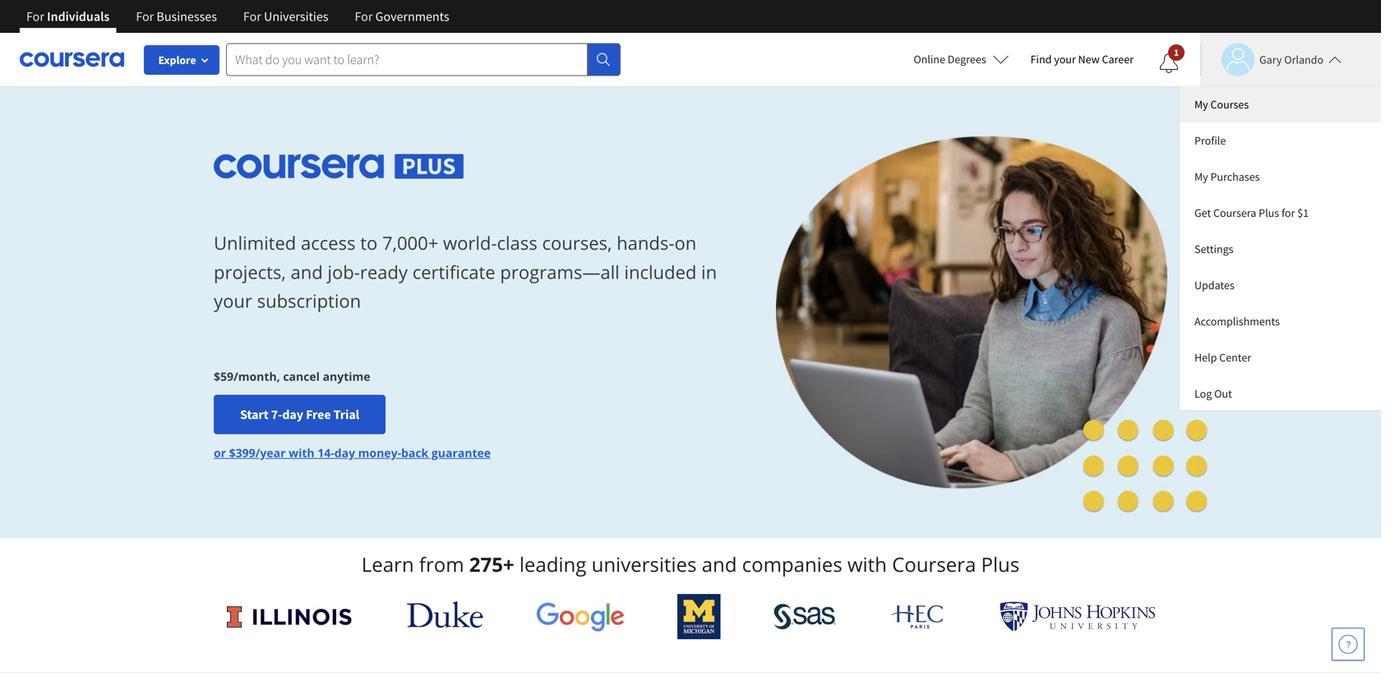 Task type: describe. For each thing, give the bounding box(es) containing it.
and inside unlimited access to 7,000+ world-class courses, hands-on projects, and job-ready certificate programs—all included in your subscription
[[291, 260, 323, 284]]

help center
[[1195, 350, 1252, 365]]

for
[[1282, 206, 1295, 220]]

in
[[701, 260, 717, 284]]

gary orlando menu
[[1180, 86, 1381, 410]]

projects,
[[214, 260, 286, 284]]

$59
[[214, 369, 234, 384]]

profile
[[1195, 133, 1226, 148]]

$59 /month, cancel anytime
[[214, 369, 371, 384]]

money-
[[358, 445, 401, 461]]

find your new career
[[1031, 52, 1134, 67]]

plus inside 'gary orlando' menu
[[1259, 206, 1280, 220]]

275+
[[469, 551, 514, 578]]

trial
[[334, 406, 359, 423]]

for universities
[[243, 8, 329, 25]]

companies
[[742, 551, 843, 578]]

for for individuals
[[26, 8, 44, 25]]

$399
[[229, 445, 255, 461]]

governments
[[375, 8, 450, 25]]

log
[[1195, 386, 1212, 401]]

class
[[497, 231, 538, 255]]

updates
[[1195, 278, 1235, 293]]

for individuals
[[26, 8, 110, 25]]

my courses link
[[1180, 86, 1381, 123]]

out
[[1215, 386, 1232, 401]]

or $399 /year with 14-day money-back guarantee
[[214, 445, 491, 461]]

google image
[[536, 602, 625, 632]]

anytime
[[323, 369, 371, 384]]

explore button
[[144, 45, 220, 75]]

orlando
[[1285, 52, 1324, 67]]

settings link
[[1180, 231, 1381, 267]]

start
[[240, 406, 269, 423]]

cancel
[[283, 369, 320, 384]]

7,000+
[[382, 231, 439, 255]]

1 button
[[1146, 44, 1192, 83]]

career
[[1102, 52, 1134, 67]]

or
[[214, 445, 226, 461]]

day inside button
[[282, 406, 303, 423]]

businesses
[[157, 8, 217, 25]]

back
[[401, 445, 429, 461]]

for for governments
[[355, 8, 373, 25]]

1 vertical spatial and
[[702, 551, 737, 578]]

job-
[[328, 260, 360, 284]]

johns hopkins university image
[[1000, 602, 1156, 632]]

online
[[914, 52, 946, 67]]

0 vertical spatial your
[[1054, 52, 1076, 67]]

university of illinois at urbana-champaign image
[[225, 604, 354, 630]]

included
[[624, 260, 697, 284]]

access
[[301, 231, 356, 255]]

coursera plus image
[[214, 154, 464, 179]]

to
[[360, 231, 378, 255]]

find
[[1031, 52, 1052, 67]]

14-
[[318, 445, 334, 461]]

for governments
[[355, 8, 450, 25]]

gary orlando
[[1260, 52, 1324, 67]]

courses,
[[542, 231, 612, 255]]

new
[[1079, 52, 1100, 67]]

my courses
[[1195, 97, 1249, 112]]

accomplishments link
[[1180, 303, 1381, 340]]

center
[[1220, 350, 1252, 365]]

help center link
[[1180, 340, 1381, 376]]

hec paris image
[[890, 600, 947, 634]]

courses
[[1211, 97, 1249, 112]]

settings
[[1195, 242, 1234, 257]]

profile link
[[1180, 123, 1381, 159]]

help
[[1195, 350, 1217, 365]]

1
[[1174, 46, 1179, 59]]



Task type: vqa. For each thing, say whether or not it's contained in the screenshot.
the bottommost With
yes



Task type: locate. For each thing, give the bounding box(es) containing it.
world-
[[443, 231, 497, 255]]

degrees
[[948, 52, 986, 67]]

on
[[675, 231, 697, 255]]

1 horizontal spatial day
[[334, 445, 355, 461]]

1 horizontal spatial your
[[1054, 52, 1076, 67]]

plus
[[1259, 206, 1280, 220], [981, 551, 1020, 578]]

0 horizontal spatial and
[[291, 260, 323, 284]]

2 my from the top
[[1195, 169, 1209, 184]]

start 7-day free trial
[[240, 406, 359, 423]]

my for my courses
[[1195, 97, 1209, 112]]

with left 14-
[[289, 445, 315, 461]]

1 vertical spatial your
[[214, 289, 252, 313]]

guarantee
[[432, 445, 491, 461]]

unlimited access to 7,000+ world-class courses, hands-on projects, and job-ready certificate programs—all included in your subscription
[[214, 231, 717, 313]]

0 vertical spatial coursera
[[1214, 206, 1257, 220]]

log out button
[[1180, 376, 1381, 410]]

updates link
[[1180, 267, 1381, 303]]

and
[[291, 260, 323, 284], [702, 551, 737, 578]]

my purchases
[[1195, 169, 1260, 184]]

online degrees
[[914, 52, 986, 67]]

for for businesses
[[136, 8, 154, 25]]

duke university image
[[407, 602, 483, 628]]

for for universities
[[243, 8, 261, 25]]

0 horizontal spatial your
[[214, 289, 252, 313]]

my left purchases
[[1195, 169, 1209, 184]]

sas image
[[774, 604, 837, 630]]

learn
[[362, 551, 414, 578]]

universities
[[264, 8, 329, 25]]

get coursera plus for $1 link
[[1180, 195, 1381, 231]]

0 vertical spatial day
[[282, 406, 303, 423]]

0 vertical spatial plus
[[1259, 206, 1280, 220]]

0 horizontal spatial with
[[289, 445, 315, 461]]

gary orlando button
[[1201, 43, 1342, 76]]

day
[[282, 406, 303, 423], [334, 445, 355, 461]]

coursera
[[1214, 206, 1257, 220], [892, 551, 976, 578]]

certificate
[[413, 260, 496, 284]]

your
[[1054, 52, 1076, 67], [214, 289, 252, 313]]

learn from 275+ leading universities and companies with coursera plus
[[362, 551, 1020, 578]]

1 vertical spatial plus
[[981, 551, 1020, 578]]

0 horizontal spatial coursera
[[892, 551, 976, 578]]

coursera inside 'gary orlando' menu
[[1214, 206, 1257, 220]]

1 my from the top
[[1195, 97, 1209, 112]]

/month,
[[234, 369, 280, 384]]

with right the companies
[[848, 551, 887, 578]]

help center image
[[1339, 635, 1358, 655]]

log out
[[1195, 386, 1232, 401]]

None search field
[[226, 43, 621, 76]]

day left free
[[282, 406, 303, 423]]

coursera up hec paris image
[[892, 551, 976, 578]]

get
[[1195, 206, 1211, 220]]

universities
[[592, 551, 697, 578]]

hands-
[[617, 231, 675, 255]]

4 for from the left
[[355, 8, 373, 25]]

get coursera plus for $1
[[1195, 206, 1309, 220]]

unlimited
[[214, 231, 296, 255]]

gary
[[1260, 52, 1282, 67]]

1 horizontal spatial plus
[[1259, 206, 1280, 220]]

$1
[[1298, 206, 1309, 220]]

individuals
[[47, 8, 110, 25]]

my purchases link
[[1180, 159, 1381, 195]]

with
[[289, 445, 315, 461], [848, 551, 887, 578]]

leading
[[520, 551, 587, 578]]

for left 'businesses'
[[136, 8, 154, 25]]

1 vertical spatial with
[[848, 551, 887, 578]]

1 horizontal spatial coursera
[[1214, 206, 1257, 220]]

explore
[[158, 53, 196, 67]]

1 for from the left
[[26, 8, 44, 25]]

and up subscription
[[291, 260, 323, 284]]

for
[[26, 8, 44, 25], [136, 8, 154, 25], [243, 8, 261, 25], [355, 8, 373, 25]]

day left money- at bottom
[[334, 445, 355, 461]]

from
[[419, 551, 464, 578]]

your down projects,
[[214, 289, 252, 313]]

programs—all
[[500, 260, 620, 284]]

my for my purchases
[[1195, 169, 1209, 184]]

7-
[[271, 406, 282, 423]]

for left individuals
[[26, 8, 44, 25]]

0 horizontal spatial day
[[282, 406, 303, 423]]

university of michigan image
[[678, 595, 721, 640]]

start 7-day free trial button
[[214, 395, 386, 434]]

0 horizontal spatial plus
[[981, 551, 1020, 578]]

coursera image
[[20, 46, 124, 73]]

0 vertical spatial and
[[291, 260, 323, 284]]

1 vertical spatial coursera
[[892, 551, 976, 578]]

subscription
[[257, 289, 361, 313]]

3 for from the left
[[243, 8, 261, 25]]

ready
[[360, 260, 408, 284]]

1 horizontal spatial and
[[702, 551, 737, 578]]

free
[[306, 406, 331, 423]]

for left universities
[[243, 8, 261, 25]]

show notifications image
[[1159, 53, 1179, 73]]

What do you want to learn? text field
[[226, 43, 588, 76]]

0 vertical spatial with
[[289, 445, 315, 461]]

accomplishments
[[1195, 314, 1280, 329]]

coursera right the get
[[1214, 206, 1257, 220]]

online degrees button
[[901, 41, 1023, 77]]

1 vertical spatial day
[[334, 445, 355, 461]]

find your new career link
[[1023, 49, 1142, 70]]

1 vertical spatial my
[[1195, 169, 1209, 184]]

2 for from the left
[[136, 8, 154, 25]]

for businesses
[[136, 8, 217, 25]]

for left the governments
[[355, 8, 373, 25]]

your inside unlimited access to 7,000+ world-class courses, hands-on projects, and job-ready certificate programs—all included in your subscription
[[214, 289, 252, 313]]

/year
[[255, 445, 286, 461]]

purchases
[[1211, 169, 1260, 184]]

banner navigation
[[13, 0, 463, 33]]

my
[[1195, 97, 1209, 112], [1195, 169, 1209, 184]]

my left 'courses'
[[1195, 97, 1209, 112]]

0 vertical spatial my
[[1195, 97, 1209, 112]]

your right find
[[1054, 52, 1076, 67]]

and up university of michigan image
[[702, 551, 737, 578]]

1 horizontal spatial with
[[848, 551, 887, 578]]



